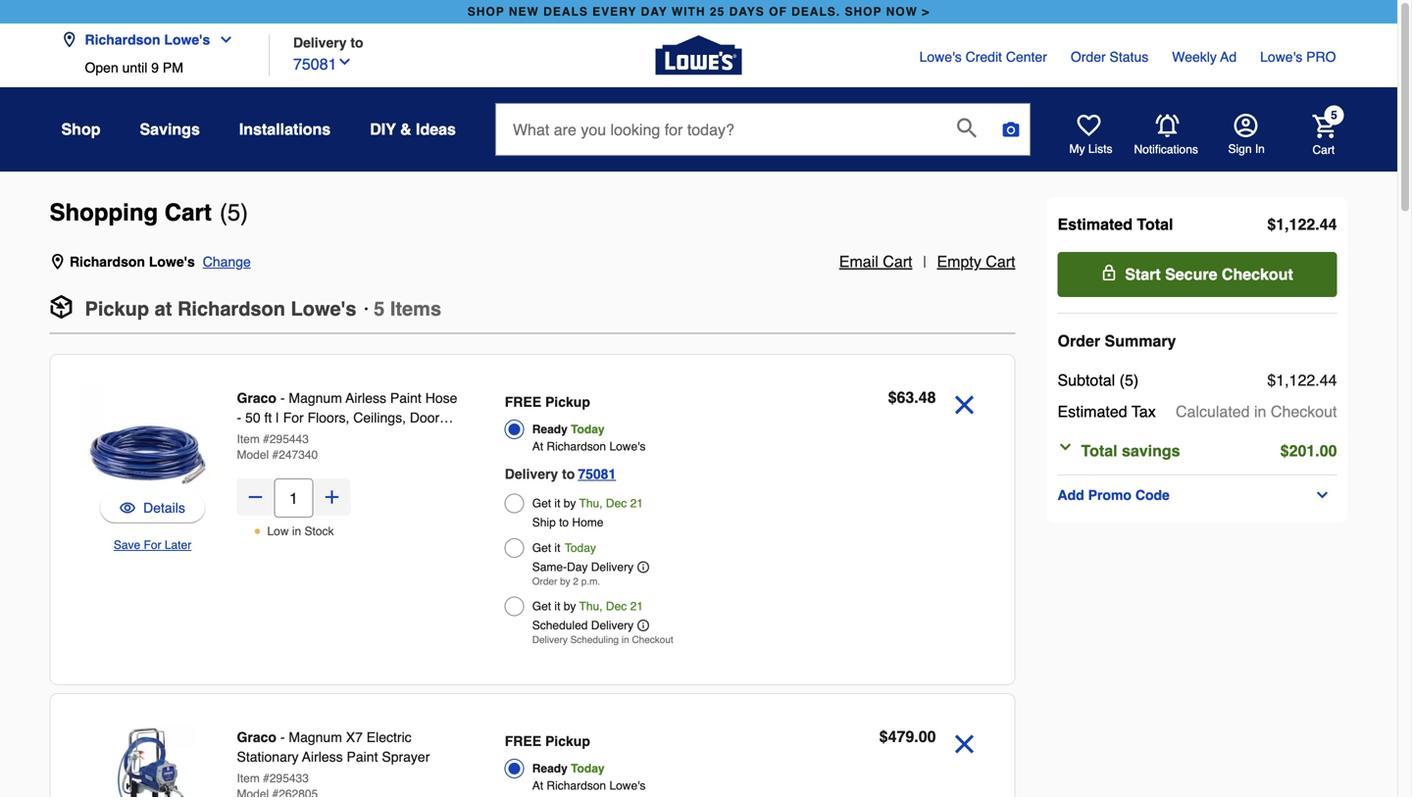 Task type: describe. For each thing, give the bounding box(es) containing it.
0 vertical spatial bullet image
[[364, 307, 368, 311]]

scheduling
[[570, 635, 619, 646]]

delivery for delivery scheduling in checkout
[[532, 635, 568, 646]]

0 vertical spatial total
[[1137, 215, 1173, 233]]

estimated total
[[1058, 215, 1173, 233]]

home
[[572, 516, 604, 530]]

start
[[1125, 265, 1161, 283]]

>
[[922, 5, 930, 19]]

1 vertical spatial 75081 button
[[578, 462, 616, 486]]

0 horizontal spatial 75081 button
[[293, 51, 353, 76]]

Low in Stock number field
[[274, 479, 313, 518]]

201
[[1289, 442, 1315, 460]]

savings
[[140, 120, 200, 138]]

stationary
[[237, 749, 299, 765]]

stock
[[305, 525, 334, 538]]

shopping cart ( 5 )
[[50, 199, 248, 226]]

start secure checkout
[[1125, 265, 1293, 283]]

in inside option group
[[622, 635, 629, 646]]

it for scheduled
[[555, 600, 560, 613]]

order status link
[[1071, 47, 1149, 67]]

details
[[143, 500, 185, 516]]

until
[[122, 60, 147, 76]]

low
[[267, 525, 289, 538]]

tax
[[1132, 403, 1156, 421]]

checkout inside option group
[[632, 635, 673, 646]]

delivery for delivery to
[[293, 35, 347, 51]]

calculated
[[1176, 403, 1250, 421]]

lowe's credit center link
[[920, 47, 1047, 67]]

same-day delivery
[[532, 560, 634, 574]]

item #295443 model #247340
[[237, 433, 318, 462]]

to for delivery to
[[350, 35, 363, 51]]

order for order summary
[[1058, 332, 1100, 350]]

deals
[[543, 5, 588, 19]]

floors,
[[308, 410, 350, 426]]

installations
[[239, 120, 331, 138]]

graco for $ 479 .00
[[237, 730, 277, 745]]

2 vertical spatial today
[[571, 762, 605, 776]]

1,122 for estimated total
[[1276, 215, 1315, 233]]

nylon
[[237, 449, 272, 465]]

airless inside magnum x7 electric stationary airless paint sprayer
[[302, 749, 343, 765]]

hose
[[425, 390, 457, 406]]

richardson inside option group
[[547, 440, 606, 454]]

2 dec from the top
[[606, 600, 627, 613]]

lowe's inside 'link'
[[920, 49, 962, 65]]

save for later button
[[114, 535, 191, 555]]

every
[[593, 5, 637, 19]]

richardson lowe's
[[85, 32, 210, 48]]

1 vertical spatial by
[[560, 576, 570, 587]]

$ up calculated in checkout
[[1267, 371, 1276, 389]]

notifications
[[1134, 142, 1198, 156]]

now
[[886, 5, 918, 19]]

5 for 5
[[1331, 108, 1338, 122]]

2 ready from the top
[[532, 762, 568, 776]]

$ down calculated in checkout
[[1281, 442, 1289, 460]]

info image
[[638, 561, 649, 573]]

5 items
[[374, 298, 441, 320]]

installations button
[[239, 112, 331, 147]]

$ 479 .00
[[879, 728, 936, 746]]

pm
[[163, 60, 183, 76]]

email
[[839, 253, 879, 271]]

delivery scheduling in checkout
[[532, 635, 673, 646]]

with
[[672, 5, 706, 19]]

1 ready from the top
[[532, 423, 568, 436]]

lowe's pro
[[1260, 49, 1336, 65]]

magnum airless paint hose - 50 ft | for floors, ceilings, doors | urethanes, varnishes, lacquers | nylon material | duraflex series image
[[82, 386, 223, 528]]

#295433
[[263, 772, 309, 786]]

shop new deals every day with 25 days of deals. shop now > link
[[464, 0, 934, 24]]

same-
[[532, 560, 567, 574]]

cart for shopping cart ( 5 )
[[165, 199, 212, 226]]

delivery up delivery scheduling in checkout
[[591, 619, 634, 633]]

sign
[[1228, 142, 1252, 156]]

p.m.
[[581, 576, 600, 587]]

deals.
[[792, 5, 841, 19]]

0 vertical spatial location image
[[61, 32, 77, 48]]

promo
[[1088, 487, 1132, 503]]

0 horizontal spatial total
[[1081, 442, 1118, 460]]

0 vertical spatial 75081
[[293, 55, 337, 73]]

2 vertical spatial pickup
[[545, 734, 590, 749]]

2 vertical spatial by
[[564, 600, 576, 613]]

- for $ 479 .00
[[280, 730, 285, 745]]

calculated in checkout
[[1176, 403, 1337, 421]]

#247340
[[272, 448, 318, 462]]

savings
[[1122, 442, 1180, 460]]

order summary
[[1058, 332, 1176, 350]]

graco - for $ 479 .00
[[237, 730, 289, 745]]

$ left remove item image at the bottom
[[879, 728, 888, 746]]

.00 for $ 201 .00
[[1315, 442, 1337, 460]]

2 21 from the top
[[630, 600, 643, 613]]

1 vertical spatial bullet image
[[253, 528, 261, 535]]

add promo code link
[[1058, 484, 1337, 507]]

| down varnishes,
[[328, 449, 332, 465]]

pro
[[1306, 49, 1336, 65]]

my lists
[[1069, 142, 1113, 156]]

shop new deals every day with 25 days of deals. shop now >
[[468, 5, 930, 19]]

- inside magnum airless paint hose - 50 ft | for floors, ceilings, doors | urethanes, varnishes, lacquers | nylon material | duraflex series
[[237, 410, 241, 426]]

airless inside magnum airless paint hose - 50 ft | for floors, ceilings, doors | urethanes, varnishes, lacquers | nylon material | duraflex series
[[346, 390, 386, 406]]

| down hose
[[450, 410, 454, 426]]

479
[[888, 728, 914, 746]]

$ 1,122 . 44 for (5)
[[1267, 371, 1337, 389]]

2 thu, from the top
[[579, 600, 603, 613]]

Search Query text field
[[496, 104, 941, 155]]

0 vertical spatial by
[[564, 497, 576, 510]]

2 at richardson lowe's from the top
[[532, 779, 646, 793]]

code
[[1136, 487, 1170, 503]]

scheduled
[[532, 619, 588, 633]]

sign in button
[[1228, 114, 1265, 157]]

plus image
[[322, 487, 342, 507]]

item #295433
[[237, 772, 309, 786]]

order by 2 p.m.
[[532, 576, 600, 587]]

item for item #295443 model #247340
[[237, 433, 260, 446]]

in for low
[[292, 525, 301, 538]]

1 thu, from the top
[[579, 497, 603, 510]]

richardson lowe's button
[[61, 20, 242, 60]]

scheduled delivery
[[532, 619, 634, 633]]

magnum x7 electric stationary airless paint sprayer image
[[82, 726, 223, 797]]

my
[[1069, 142, 1085, 156]]

2 free pickup from the top
[[505, 734, 590, 749]]

1 get it by thu, dec 21 from the top
[[532, 497, 643, 510]]

save
[[114, 538, 140, 552]]

1 at from the top
[[532, 440, 543, 454]]

items
[[390, 298, 441, 320]]

63
[[897, 388, 914, 407]]

sign in
[[1228, 142, 1265, 156]]

change
[[203, 254, 251, 270]]

(5)
[[1120, 371, 1139, 389]]

secure
[[1165, 265, 1218, 283]]

lowe's home improvement cart image
[[1313, 115, 1336, 138]]

magnum x7 electric stationary airless paint sprayer
[[237, 730, 430, 765]]

cart down lowe's home improvement cart image at right top
[[1313, 143, 1335, 157]]

paint inside magnum airless paint hose - 50 ft | for floors, ceilings, doors | urethanes, varnishes, lacquers | nylon material | duraflex series
[[390, 390, 422, 406]]

day
[[641, 5, 668, 19]]

my lists link
[[1069, 114, 1113, 157]]

camera image
[[1001, 120, 1021, 139]]

checkout for calculated in checkout
[[1271, 403, 1337, 421]]

lacquers
[[375, 430, 432, 445]]

in for calculated
[[1254, 403, 1267, 421]]

)
[[240, 199, 248, 226]]

delivery to
[[293, 35, 363, 51]]

ceilings,
[[353, 410, 406, 426]]

shop button
[[61, 112, 101, 147]]

ft
[[264, 410, 272, 426]]



Task type: locate. For each thing, give the bounding box(es) containing it.
estimated for estimated total
[[1058, 215, 1133, 233]]

1 free pickup from the top
[[505, 394, 590, 410]]

add promo code
[[1058, 487, 1170, 503]]

- left 50
[[237, 410, 241, 426]]

shopping
[[50, 199, 158, 226]]

details button
[[100, 492, 205, 524], [120, 498, 185, 518]]

0 horizontal spatial airless
[[302, 749, 343, 765]]

1 magnum from the top
[[289, 390, 342, 406]]

2 1,122 from the top
[[1276, 371, 1315, 389]]

1 vertical spatial at richardson lowe's
[[532, 779, 646, 793]]

1 vertical spatial at
[[532, 779, 543, 793]]

5 for 5 items
[[374, 298, 385, 320]]

at richardson lowe's inside option group
[[532, 440, 646, 454]]

pickup at richardson lowe's
[[85, 298, 357, 320]]

1 horizontal spatial shop
[[845, 5, 882, 19]]

1 horizontal spatial 75081
[[578, 466, 616, 482]]

.00 down calculated in checkout
[[1315, 442, 1337, 460]]

x7
[[346, 730, 363, 745]]

delivery up installations
[[293, 35, 347, 51]]

0 horizontal spatial for
[[144, 538, 161, 552]]

1 vertical spatial -
[[237, 410, 241, 426]]

1 vertical spatial checkout
[[1271, 403, 1337, 421]]

1 vertical spatial dec
[[606, 600, 627, 613]]

1 horizontal spatial in
[[622, 635, 629, 646]]

1 vertical spatial 5
[[227, 199, 240, 226]]

1 1,122 from the top
[[1276, 215, 1315, 233]]

by up ship to home
[[564, 497, 576, 510]]

0 vertical spatial -
[[280, 390, 285, 406]]

to
[[350, 35, 363, 51], [562, 466, 575, 482], [559, 516, 569, 530]]

get up same- at the left bottom
[[532, 541, 551, 555]]

get
[[532, 497, 551, 510], [532, 541, 551, 555], [532, 600, 551, 613]]

days
[[729, 5, 765, 19]]

0 vertical spatial ready
[[532, 423, 568, 436]]

checkout right the secure
[[1222, 265, 1293, 283]]

to for delivery to 75081
[[562, 466, 575, 482]]

0 horizontal spatial 75081
[[293, 55, 337, 73]]

3 get from the top
[[532, 600, 551, 613]]

50
[[245, 410, 261, 426]]

1 horizontal spatial 75081 button
[[578, 462, 616, 486]]

in right the scheduling
[[622, 635, 629, 646]]

| right ft
[[276, 410, 279, 426]]

1 vertical spatial ready
[[532, 762, 568, 776]]

0 vertical spatial .00
[[1315, 442, 1337, 460]]

0 horizontal spatial 5
[[227, 199, 240, 226]]

1 shop from the left
[[468, 5, 505, 19]]

0 vertical spatial get it by thu, dec 21
[[532, 497, 643, 510]]

diy & ideas button
[[370, 112, 456, 147]]

25
[[710, 5, 725, 19]]

0 vertical spatial 5
[[1331, 108, 1338, 122]]

order down same- at the left bottom
[[532, 576, 557, 587]]

magnum for $ 63 . 48
[[289, 390, 342, 406]]

| down doors
[[436, 430, 439, 445]]

subtotal (5)
[[1058, 371, 1139, 389]]

secure image
[[1102, 265, 1117, 280]]

0 horizontal spatial paint
[[347, 749, 378, 765]]

. for estimated total
[[1315, 215, 1320, 233]]

0 vertical spatial 44
[[1320, 215, 1337, 233]]

in right low
[[292, 525, 301, 538]]

1 vertical spatial get
[[532, 541, 551, 555]]

1,122 for subtotal (5)
[[1276, 371, 1315, 389]]

shop left now
[[845, 5, 882, 19]]

1 vertical spatial 44
[[1320, 371, 1337, 389]]

1 horizontal spatial airless
[[346, 390, 386, 406]]

remove item image
[[948, 388, 981, 422]]

1 dec from the top
[[606, 497, 627, 510]]

cart left (
[[165, 199, 212, 226]]

graco - up ft
[[237, 390, 289, 406]]

lowe's home improvement lists image
[[1077, 114, 1101, 137]]

total down "estimated tax"
[[1081, 442, 1118, 460]]

info image
[[638, 620, 649, 632]]

for inside 'button'
[[144, 538, 161, 552]]

1 vertical spatial today
[[565, 541, 596, 555]]

1 vertical spatial get it by thu, dec 21
[[532, 600, 643, 613]]

graco - for $ 63 . 48
[[237, 390, 289, 406]]

total
[[1137, 215, 1173, 233], [1081, 442, 1118, 460]]

1 vertical spatial it
[[555, 541, 560, 555]]

1 44 from the top
[[1320, 215, 1337, 233]]

it up ship to home
[[555, 497, 560, 510]]

magnum for $ 479 .00
[[289, 730, 342, 745]]

chevron down image inside richardson lowe's button
[[210, 32, 234, 48]]

open until 9 pm
[[85, 60, 183, 76]]

0 vertical spatial 21
[[630, 497, 643, 510]]

&
[[400, 120, 412, 138]]

1 vertical spatial item
[[237, 772, 260, 786]]

richardson inside richardson lowe's button
[[85, 32, 160, 48]]

1 vertical spatial .00
[[914, 728, 936, 746]]

75081
[[293, 55, 337, 73], [578, 466, 616, 482]]

magnum left x7
[[289, 730, 342, 745]]

$ up the 'start secure checkout'
[[1267, 215, 1276, 233]]

for inside magnum airless paint hose - 50 ft | for floors, ceilings, doors | urethanes, varnishes, lacquers | nylon material | duraflex series
[[283, 410, 304, 426]]

0 vertical spatial magnum
[[289, 390, 342, 406]]

by
[[564, 497, 576, 510], [560, 576, 570, 587], [564, 600, 576, 613]]

shop
[[61, 120, 101, 138]]

1 horizontal spatial bullet image
[[364, 307, 368, 311]]

richardson lowe's change
[[70, 254, 251, 270]]

status
[[1110, 49, 1149, 65]]

model
[[237, 448, 269, 462]]

graco - up the stationary
[[237, 730, 289, 745]]

$ left 48
[[888, 388, 897, 407]]

2 vertical spatial it
[[555, 600, 560, 613]]

2 vertical spatial -
[[280, 730, 285, 745]]

it up same- at the left bottom
[[555, 541, 560, 555]]

0 vertical spatial get
[[532, 497, 551, 510]]

.00
[[1315, 442, 1337, 460], [914, 728, 936, 746]]

ship to home
[[532, 516, 604, 530]]

2 graco from the top
[[237, 730, 277, 745]]

get up scheduled
[[532, 600, 551, 613]]

item inside item #295443 model #247340
[[237, 433, 260, 446]]

airless up #295433
[[302, 749, 343, 765]]

5 left items
[[374, 298, 385, 320]]

quickview image
[[120, 498, 135, 518]]

2 get it by thu, dec 21 from the top
[[532, 600, 643, 613]]

0 vertical spatial 1,122
[[1276, 215, 1315, 233]]

1,122
[[1276, 215, 1315, 233], [1276, 371, 1315, 389]]

get for scheduled delivery
[[532, 600, 551, 613]]

graco for $ 63 . 48
[[237, 390, 277, 406]]

0 vertical spatial estimated
[[1058, 215, 1133, 233]]

graco -
[[237, 390, 289, 406], [237, 730, 289, 745]]

lowe's home improvement account image
[[1234, 114, 1258, 137]]

cart right empty
[[986, 253, 1016, 271]]

order for order status
[[1071, 49, 1106, 65]]

option group containing free pickup
[[505, 388, 777, 651]]

change link
[[203, 252, 251, 272]]

it up scheduled
[[555, 600, 560, 613]]

by left 2
[[560, 576, 570, 587]]

paint inside magnum x7 electric stationary airless paint sprayer
[[347, 749, 378, 765]]

2 vertical spatial to
[[559, 516, 569, 530]]

1 get from the top
[[532, 497, 551, 510]]

paint up doors
[[390, 390, 422, 406]]

order up subtotal
[[1058, 332, 1100, 350]]

- up urethanes,
[[280, 390, 285, 406]]

delivery for delivery to 75081
[[505, 466, 558, 482]]

ad
[[1220, 49, 1237, 65]]

1 vertical spatial free
[[505, 734, 541, 749]]

2 horizontal spatial in
[[1254, 403, 1267, 421]]

1 vertical spatial thu,
[[579, 600, 603, 613]]

checkout inside button
[[1222, 265, 1293, 283]]

1 graco - from the top
[[237, 390, 289, 406]]

bullet image left 5 items
[[364, 307, 368, 311]]

1 $ 1,122 . 44 from the top
[[1267, 215, 1337, 233]]

2 at from the top
[[532, 779, 543, 793]]

weekly ad link
[[1172, 47, 1237, 67]]

2 graco - from the top
[[237, 730, 289, 745]]

0 vertical spatial for
[[283, 410, 304, 426]]

1 vertical spatial magnum
[[289, 730, 342, 745]]

|
[[276, 410, 279, 426], [450, 410, 454, 426], [436, 430, 439, 445], [328, 449, 332, 465]]

in right the calculated
[[1254, 403, 1267, 421]]

2 $ 1,122 . 44 from the top
[[1267, 371, 1337, 389]]

0 vertical spatial ready today
[[532, 423, 605, 436]]

empty cart
[[937, 253, 1016, 271]]

new
[[509, 5, 539, 19]]

it
[[555, 497, 560, 510], [555, 541, 560, 555], [555, 600, 560, 613]]

21 up info image
[[630, 600, 643, 613]]

cart right email
[[883, 253, 913, 271]]

1 vertical spatial ready today
[[532, 762, 605, 776]]

1 ready today from the top
[[532, 423, 605, 436]]

0 vertical spatial today
[[571, 423, 605, 436]]

empty cart button
[[937, 250, 1016, 274]]

location image left richardson lowe's
[[61, 32, 77, 48]]

magnum inside magnum airless paint hose - 50 ft | for floors, ceilings, doors | urethanes, varnishes, lacquers | nylon material | duraflex series
[[289, 390, 342, 406]]

diy & ideas
[[370, 120, 456, 138]]

.
[[1315, 215, 1320, 233], [1315, 371, 1320, 389], [914, 388, 919, 407]]

for up #295443
[[283, 410, 304, 426]]

2 vertical spatial 5
[[374, 298, 385, 320]]

pickup image
[[50, 295, 73, 319]]

2 vertical spatial in
[[622, 635, 629, 646]]

75081 up the home
[[578, 466, 616, 482]]

estimated tax
[[1058, 403, 1156, 421]]

option group
[[505, 388, 777, 651]]

0 vertical spatial airless
[[346, 390, 386, 406]]

1 horizontal spatial paint
[[390, 390, 422, 406]]

delivery up ship
[[505, 466, 558, 482]]

1 at richardson lowe's from the top
[[532, 440, 646, 454]]

44 for estimated total
[[1320, 215, 1337, 233]]

credit
[[966, 49, 1002, 65]]

1 vertical spatial graco -
[[237, 730, 289, 745]]

get for same-day delivery
[[532, 541, 551, 555]]

0 vertical spatial $ 1,122 . 44
[[1267, 215, 1337, 233]]

later
[[165, 538, 191, 552]]

. for subtotal (5)
[[1315, 371, 1320, 389]]

varnishes,
[[308, 430, 372, 445]]

item up model
[[237, 433, 260, 446]]

delivery
[[293, 35, 347, 51], [505, 466, 558, 482], [591, 560, 634, 574], [591, 619, 634, 633], [532, 635, 568, 646]]

1 vertical spatial location image
[[50, 254, 65, 270]]

lowe's inside button
[[164, 32, 210, 48]]

chevron down image inside 75081 button
[[337, 54, 353, 70]]

day
[[567, 560, 588, 574]]

email cart
[[839, 253, 913, 271]]

paint down x7
[[347, 749, 378, 765]]

lowe's home improvement notification center image
[[1156, 114, 1179, 138]]

checkout down info image
[[632, 635, 673, 646]]

checkout for start secure checkout
[[1222, 265, 1293, 283]]

None search field
[[495, 103, 1031, 174]]

magnum airless paint hose - 50 ft | for floors, ceilings, doors | urethanes, varnishes, lacquers | nylon material | duraflex series
[[237, 390, 457, 465]]

graco up the stationary
[[237, 730, 277, 745]]

48
[[919, 388, 936, 407]]

minus image
[[246, 487, 265, 507]]

magnum inside magnum x7 electric stationary airless paint sprayer
[[289, 730, 342, 745]]

dec
[[606, 497, 627, 510], [606, 600, 627, 613]]

sprayer
[[382, 749, 430, 765]]

0 vertical spatial graco -
[[237, 390, 289, 406]]

delivery down scheduled
[[532, 635, 568, 646]]

diy
[[370, 120, 396, 138]]

location image
[[61, 32, 77, 48], [50, 254, 65, 270]]

9
[[151, 60, 159, 76]]

1 graco from the top
[[237, 390, 277, 406]]

order for order by 2 p.m.
[[532, 576, 557, 587]]

thu, up scheduled delivery
[[579, 600, 603, 613]]

add
[[1058, 487, 1084, 503]]

electric
[[367, 730, 412, 745]]

chevron down image inside add promo code link
[[1315, 487, 1331, 503]]

0 horizontal spatial bullet image
[[253, 528, 261, 535]]

email cart button
[[839, 250, 913, 274]]

1 vertical spatial total
[[1081, 442, 1118, 460]]

0 vertical spatial free
[[505, 394, 541, 410]]

lowe's inside option group
[[609, 440, 646, 454]]

get it by thu, dec 21 up the home
[[532, 497, 643, 510]]

2 magnum from the top
[[289, 730, 342, 745]]

2 it from the top
[[555, 541, 560, 555]]

0 vertical spatial it
[[555, 497, 560, 510]]

.00 for $ 479 .00
[[914, 728, 936, 746]]

order left status
[[1071, 49, 1106, 65]]

0 vertical spatial free pickup
[[505, 394, 590, 410]]

44
[[1320, 215, 1337, 233], [1320, 371, 1337, 389]]

order status
[[1071, 49, 1149, 65]]

cart for email cart
[[883, 253, 913, 271]]

0 vertical spatial paint
[[390, 390, 422, 406]]

ready today inside option group
[[532, 423, 605, 436]]

total up start
[[1137, 215, 1173, 233]]

magnum up floors,
[[289, 390, 342, 406]]

0 vertical spatial item
[[237, 433, 260, 446]]

$ 1,122 . 44 for total
[[1267, 215, 1337, 233]]

estimated down subtotal (5)
[[1058, 403, 1127, 421]]

1 vertical spatial $ 1,122 . 44
[[1267, 371, 1337, 389]]

1 item from the top
[[237, 433, 260, 446]]

2 44 from the top
[[1320, 371, 1337, 389]]

1 horizontal spatial total
[[1137, 215, 1173, 233]]

search image
[[957, 118, 977, 138]]

2 horizontal spatial 5
[[1331, 108, 1338, 122]]

at
[[155, 298, 172, 320]]

1 vertical spatial estimated
[[1058, 403, 1127, 421]]

1 it from the top
[[555, 497, 560, 510]]

.00 left remove item image at the bottom
[[914, 728, 936, 746]]

44 for subtotal (5)
[[1320, 371, 1337, 389]]

delivery up p.m. at the bottom left
[[591, 560, 634, 574]]

1 free from the top
[[505, 394, 541, 410]]

location image up 'pickup' icon
[[50, 254, 65, 270]]

cart for empty cart
[[986, 253, 1016, 271]]

1 21 from the top
[[630, 497, 643, 510]]

order inside option group
[[532, 576, 557, 587]]

checkout up the 201
[[1271, 403, 1337, 421]]

shop left new
[[468, 5, 505, 19]]

0 vertical spatial at
[[532, 440, 543, 454]]

- for $ 63 . 48
[[280, 390, 285, 406]]

estimated up the secure icon
[[1058, 215, 1133, 233]]

#295443
[[263, 433, 309, 446]]

2 vertical spatial get
[[532, 600, 551, 613]]

1 vertical spatial free pickup
[[505, 734, 590, 749]]

item for item #295433
[[237, 772, 260, 786]]

75081 button up the home
[[578, 462, 616, 486]]

- up the stationary
[[280, 730, 285, 745]]

1 estimated from the top
[[1058, 215, 1133, 233]]

0 vertical spatial to
[[350, 35, 363, 51]]

0 vertical spatial graco
[[237, 390, 277, 406]]

3 it from the top
[[555, 600, 560, 613]]

item down the stationary
[[237, 772, 260, 786]]

1 vertical spatial graco
[[237, 730, 277, 745]]

2 free from the top
[[505, 734, 541, 749]]

thu, up the home
[[579, 497, 603, 510]]

2 estimated from the top
[[1058, 403, 1127, 421]]

75081 button up installations
[[293, 51, 353, 76]]

it for same-
[[555, 541, 560, 555]]

pickup inside option group
[[545, 394, 590, 410]]

2 ready today from the top
[[532, 762, 605, 776]]

ideas
[[416, 120, 456, 138]]

1 vertical spatial 75081
[[578, 466, 616, 482]]

bullet image
[[364, 307, 368, 311], [253, 528, 261, 535]]

0 horizontal spatial shop
[[468, 5, 505, 19]]

chevron down image
[[210, 32, 234, 48], [337, 54, 353, 70], [1058, 439, 1073, 455], [1315, 487, 1331, 503]]

lowe's pro link
[[1260, 47, 1336, 67]]

richardson
[[85, 32, 160, 48], [70, 254, 145, 270], [177, 298, 285, 320], [547, 440, 606, 454], [547, 779, 606, 793]]

to for ship to home
[[559, 516, 569, 530]]

get up ship
[[532, 497, 551, 510]]

estimated for estimated tax
[[1058, 403, 1127, 421]]

1 vertical spatial airless
[[302, 749, 343, 765]]

75081 button
[[293, 51, 353, 76], [578, 462, 616, 486]]

0 vertical spatial pickup
[[85, 298, 149, 320]]

1 vertical spatial to
[[562, 466, 575, 482]]

remove item image
[[948, 728, 981, 761]]

in
[[1254, 403, 1267, 421], [292, 525, 301, 538], [622, 635, 629, 646]]

lowe's
[[164, 32, 210, 48], [920, 49, 962, 65], [1260, 49, 1303, 65], [149, 254, 195, 270], [291, 298, 357, 320], [609, 440, 646, 454], [609, 779, 646, 793]]

1 horizontal spatial .00
[[1315, 442, 1337, 460]]

2 shop from the left
[[845, 5, 882, 19]]

1 vertical spatial 21
[[630, 600, 643, 613]]

lowe's home improvement logo image
[[656, 12, 742, 99]]

5 down pro
[[1331, 108, 1338, 122]]

1 vertical spatial 1,122
[[1276, 371, 1315, 389]]

duraflex
[[336, 449, 391, 465]]

empty
[[937, 253, 982, 271]]

75081 down 'delivery to'
[[293, 55, 337, 73]]

0 vertical spatial thu,
[[579, 497, 603, 510]]

weekly
[[1172, 49, 1217, 65]]

free pickup
[[505, 394, 590, 410], [505, 734, 590, 749]]

thu,
[[579, 497, 603, 510], [579, 600, 603, 613]]

subtotal
[[1058, 371, 1115, 389]]

2 vertical spatial order
[[532, 576, 557, 587]]

0 horizontal spatial in
[[292, 525, 301, 538]]

0 vertical spatial at richardson lowe's
[[532, 440, 646, 454]]

dec up delivery scheduling in checkout
[[606, 600, 627, 613]]

graco up 50
[[237, 390, 277, 406]]

checkout
[[1222, 265, 1293, 283], [1271, 403, 1337, 421], [632, 635, 673, 646]]

airless up ceilings, at bottom
[[346, 390, 386, 406]]

lists
[[1088, 142, 1113, 156]]

bullet image left low
[[253, 528, 261, 535]]

2 get from the top
[[532, 541, 551, 555]]

for right save
[[144, 538, 161, 552]]

0 vertical spatial checkout
[[1222, 265, 1293, 283]]

0 vertical spatial 75081 button
[[293, 51, 353, 76]]

1 vertical spatial in
[[292, 525, 301, 538]]

$ 1,122 . 44
[[1267, 215, 1337, 233], [1267, 371, 1337, 389]]

summary
[[1105, 332, 1176, 350]]

dec down delivery to 75081
[[606, 497, 627, 510]]

2 item from the top
[[237, 772, 260, 786]]

get it by thu, dec 21 up scheduled delivery
[[532, 600, 643, 613]]

ship
[[532, 516, 556, 530]]

5 up change
[[227, 199, 240, 226]]

21 up info icon
[[630, 497, 643, 510]]

save for later
[[114, 538, 191, 552]]

1 vertical spatial paint
[[347, 749, 378, 765]]

by up scheduled
[[564, 600, 576, 613]]

1 vertical spatial order
[[1058, 332, 1100, 350]]



Task type: vqa. For each thing, say whether or not it's contained in the screenshot.
Lowe's Home Improvement Notification Center image
yes



